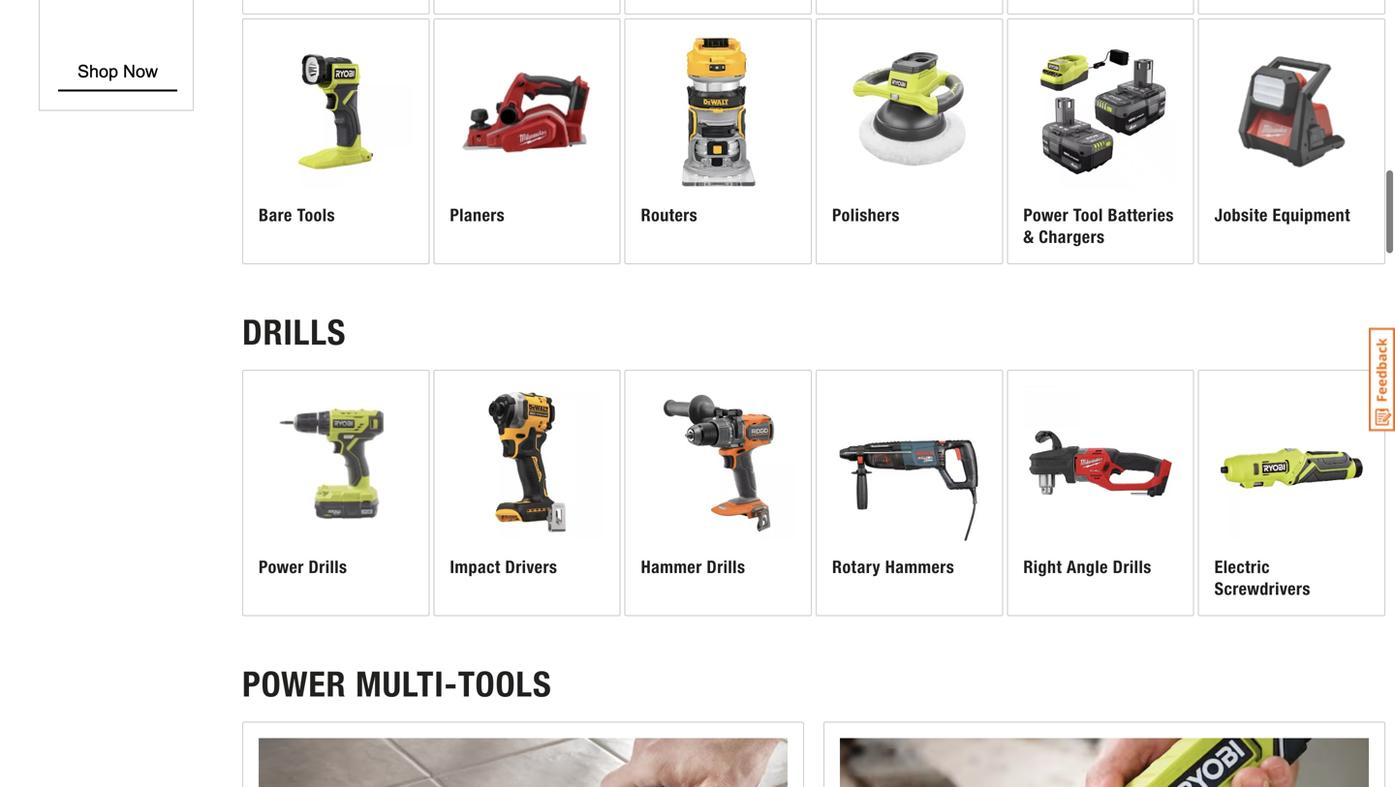 Task type: locate. For each thing, give the bounding box(es) containing it.
image for jobsite equipment image
[[1215, 33, 1369, 187]]

planers
[[450, 203, 505, 224]]

image for impact drivers image
[[450, 385, 604, 539]]

power for power tool batteries & chargers
[[1023, 203, 1069, 224]]

power drills
[[259, 555, 347, 576]]

power
[[1023, 203, 1069, 224], [259, 555, 304, 576], [242, 662, 346, 704]]

1 horizontal spatial tools
[[458, 662, 552, 704]]

batteries
[[1108, 203, 1174, 224]]

bare
[[259, 203, 292, 224]]

0 vertical spatial tools
[[297, 203, 335, 224]]

image for planers image
[[450, 33, 604, 187]]

image for rotary hammers image
[[832, 385, 987, 539]]

power multi-tools
[[242, 662, 552, 704]]

screwdrivers
[[1215, 577, 1311, 598]]

electric screwdrivers
[[1215, 555, 1311, 598]]

image for power drills image
[[259, 385, 413, 539]]

image for electric screwdrivers image
[[1215, 385, 1369, 539]]

bare tools
[[259, 203, 335, 224]]

1 vertical spatial power
[[259, 555, 304, 576]]

polishers
[[832, 203, 900, 224]]

rotary
[[832, 555, 881, 576]]

jobsite
[[1215, 203, 1268, 224]]

rotary hammers link
[[817, 369, 1002, 614]]

tools up image for oscillating tools
[[458, 662, 552, 704]]

drills
[[242, 310, 346, 352], [309, 555, 347, 576], [707, 555, 745, 576], [1113, 555, 1152, 576]]

bare tools link
[[243, 17, 429, 262]]

jobsite equipment
[[1215, 203, 1350, 224]]

planers link
[[434, 17, 620, 262]]

power for power drills
[[259, 555, 304, 576]]

power inside power tool batteries & chargers
[[1023, 203, 1069, 224]]

jobsite equipment link
[[1199, 17, 1384, 262]]

power drills link
[[243, 369, 429, 614]]

0 vertical spatial power
[[1023, 203, 1069, 224]]

tools right bare
[[297, 203, 335, 224]]

electric screwdrivers link
[[1199, 369, 1384, 614]]

rotary hammers
[[832, 555, 954, 576]]

routers link
[[626, 17, 811, 262]]

right angle drills link
[[1008, 369, 1193, 614]]

hammers
[[885, 555, 954, 576]]

power for power multi-tools
[[242, 662, 346, 704]]

impact drivers
[[450, 555, 557, 576]]

1 vertical spatial tools
[[458, 662, 552, 704]]

2 vertical spatial power
[[242, 662, 346, 704]]

tools
[[297, 203, 335, 224], [458, 662, 552, 704]]



Task type: describe. For each thing, give the bounding box(es) containing it.
polishers link
[[817, 17, 1002, 262]]

chargers
[[1039, 225, 1105, 246]]

image for right angle drills image
[[1023, 385, 1178, 539]]

image for oscillating tools image
[[259, 737, 788, 788]]

&
[[1023, 225, 1034, 246]]

image for routers image
[[641, 33, 795, 187]]

image for power tool batteries & chargers image
[[1023, 33, 1178, 187]]

right
[[1023, 555, 1062, 576]]

angle
[[1067, 555, 1108, 576]]

hammer drills
[[641, 555, 745, 576]]

image for hammer drills image
[[641, 385, 795, 539]]

right angle drills
[[1023, 555, 1152, 576]]

tool
[[1073, 203, 1103, 224]]

power tool batteries & chargers
[[1023, 203, 1174, 246]]

hammer
[[641, 555, 702, 576]]

equipment
[[1273, 203, 1350, 224]]

impact drivers link
[[434, 369, 620, 614]]

multi-
[[356, 662, 458, 704]]

feedback link image
[[1369, 327, 1395, 432]]

drivers
[[505, 555, 557, 576]]

hammer drills link
[[626, 369, 811, 614]]

image for bare tools image
[[259, 33, 413, 187]]

electric
[[1215, 555, 1270, 576]]

power tool batteries & chargers link
[[1008, 17, 1193, 262]]

image for rotary tools image
[[840, 737, 1369, 788]]

impact
[[450, 555, 501, 576]]

0 horizontal spatial tools
[[297, 203, 335, 224]]

image for polishers image
[[832, 33, 987, 187]]

routers
[[641, 203, 698, 224]]



Task type: vqa. For each thing, say whether or not it's contained in the screenshot.
Cart 7 in the right top of the page
no



